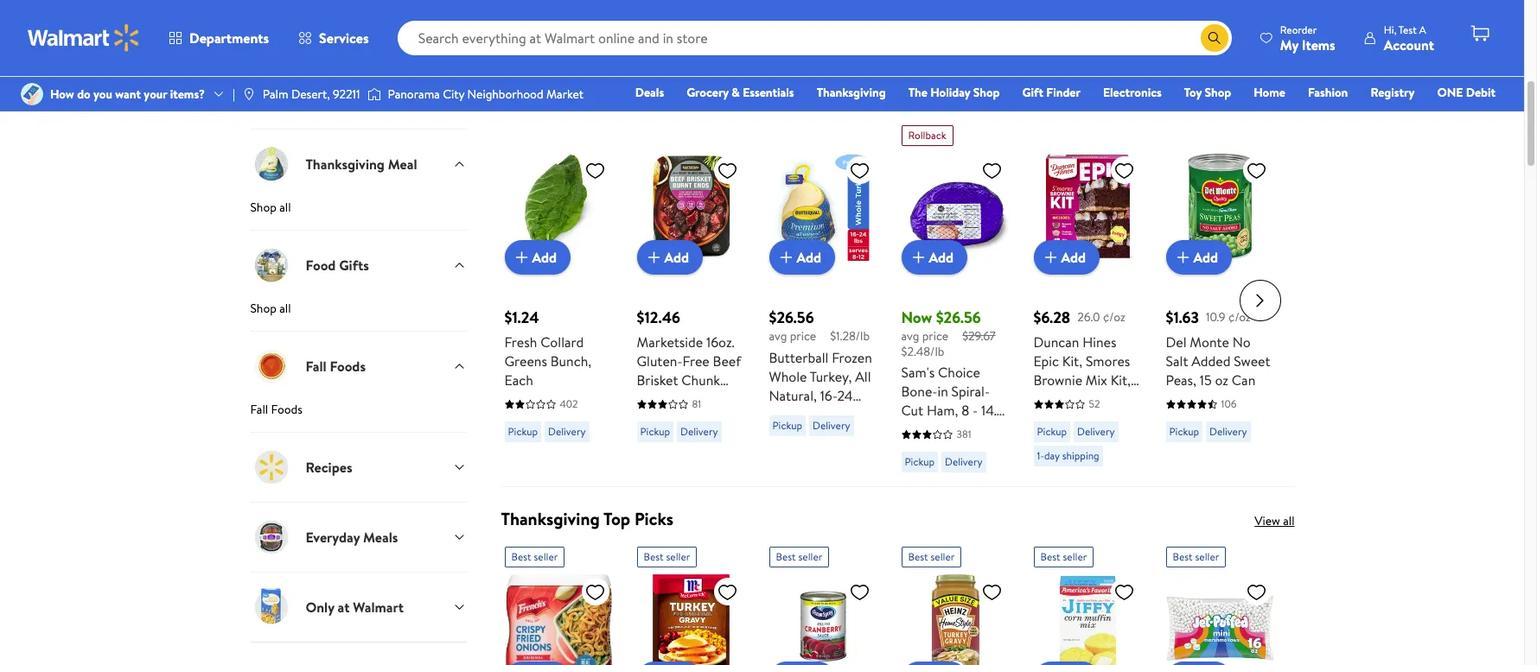 Task type: locate. For each thing, give the bounding box(es) containing it.
shipping
[[1062, 449, 1100, 464]]

cart contains 0 items total amount $0.00 image
[[1470, 23, 1491, 44]]

4 seller from the left
[[931, 550, 955, 565]]

thanksgiving inside dropdown button
[[306, 155, 385, 174]]

brownie
[[1034, 371, 1083, 390]]

in
[[938, 382, 948, 401], [706, 390, 716, 409]]

4 best from the left
[[908, 550, 928, 565]]

0 horizontal spatial kit,
[[1063, 352, 1083, 371]]

in right '81' on the left of the page
[[706, 390, 716, 409]]

1 horizontal spatial shop now link
[[592, 0, 933, 31]]

add button up the "$26.56 avg price"
[[769, 241, 835, 275]]

shop all for thanksgiving meal
[[250, 199, 291, 216]]

french's original crispy fried onions, 6 oz salad toppings image
[[505, 575, 613, 666]]

price inside the "$26.56 avg price"
[[790, 328, 816, 345]]

0 horizontal spatial shop now
[[258, 10, 309, 27]]

delivery for sam's choice bone-in spiral- cut ham, 8 - 14.6 lb
[[945, 455, 983, 470]]

add up the "$26.56 avg price"
[[797, 248, 821, 267]]

kit, right mix
[[1111, 371, 1131, 390]]

add
[[532, 248, 557, 267], [664, 248, 689, 267], [797, 248, 821, 267], [929, 248, 954, 267], [1061, 248, 1086, 267], [1194, 248, 1218, 267]]

4 best seller from the left
[[908, 550, 955, 565]]

thanksgiving top picks
[[501, 508, 674, 531]]

1 vertical spatial foods
[[271, 401, 303, 419]]

fall foods inside dropdown button
[[306, 357, 366, 376]]

3 shop now list item from the left
[[943, 0, 1305, 45]]

delivery down 381
[[945, 455, 983, 470]]

departments
[[189, 29, 269, 48]]

gifts
[[339, 256, 369, 275]]

del
[[1166, 333, 1187, 352]]

pickup down each
[[508, 425, 538, 440]]

1 horizontal spatial $26.56
[[936, 307, 981, 329]]

3 best seller from the left
[[776, 550, 823, 565]]

items?
[[170, 86, 205, 103]]

thanksgiving down walmart site-wide search field
[[817, 84, 886, 101]]

seller down picks
[[666, 550, 690, 565]]

1 horizontal spatial now
[[901, 307, 932, 329]]

1-
[[1037, 449, 1044, 464]]

ends
[[674, 390, 702, 409]]

add to favorites list, del monte no salt added sweet peas, 15 oz can image
[[1246, 160, 1267, 182]]

1 add from the left
[[532, 248, 557, 267]]

add to cart image up $6.28
[[1041, 248, 1061, 268]]

2 shop all from the top
[[250, 300, 291, 318]]

6 seller from the left
[[1195, 550, 1219, 565]]

finder
[[1047, 84, 1081, 101]]

5 best from the left
[[1041, 550, 1061, 565]]

best up ocean spray jellied cranberry sauce, 14 oz can image
[[776, 550, 796, 565]]

1 horizontal spatial fall
[[306, 357, 327, 376]]

¢/oz for $6.28
[[1103, 309, 1126, 326]]

add for fresh collard greens bunch, each
[[532, 248, 557, 267]]

seller up jiffy corn muffin mix, 8.5 oz image
[[1063, 550, 1087, 565]]

price up butterball
[[790, 328, 816, 345]]

1 add to cart image from the left
[[511, 248, 532, 268]]

sweet
[[1234, 352, 1271, 371]]

 image right |
[[242, 87, 256, 101]]

now right |
[[250, 86, 285, 109]]

jet-puffed mini marshmallows, 1 lb bag image
[[1166, 575, 1274, 666]]

home link
[[1246, 83, 1294, 102]]

1 price from the left
[[790, 328, 816, 345]]

shop now link up electronics link
[[954, 0, 1295, 31]]

kit, right epic
[[1063, 352, 1083, 371]]

1 shop all from the top
[[250, 199, 291, 216]]

recipes button
[[250, 433, 466, 503]]

delivery for duncan hines epic kit, smores brownie mix kit, 24.16 oz.
[[1077, 425, 1115, 440]]

¢/oz inside $1.63 10.9 ¢/oz del monte no salt added sweet peas, 15 oz can
[[1229, 309, 1251, 326]]

food
[[306, 256, 336, 275]]

12
[[851, 405, 863, 424]]

0 horizontal spatial ¢/oz
[[1103, 309, 1126, 326]]

 image left how
[[21, 83, 43, 105]]

bone-
[[901, 382, 938, 401]]

1 horizontal spatial ¢/oz
[[1229, 309, 1251, 326]]

add button up 10.9
[[1166, 241, 1232, 275]]

marketside
[[637, 333, 703, 352]]

shop now list item
[[219, 0, 581, 45], [581, 0, 943, 45], [943, 0, 1305, 45]]

best seller up jet-puffed mini marshmallows, 1 lb bag image
[[1173, 550, 1219, 565]]

1 vertical spatial fall foods
[[250, 401, 303, 419]]

0 vertical spatial now
[[250, 86, 285, 109]]

1 add button from the left
[[505, 241, 571, 275]]

toy
[[1184, 84, 1202, 101]]

in inside sam's choice bone-in spiral- cut ham, 8 - 14.6 lb
[[938, 382, 948, 401]]

2 shop now from the left
[[620, 10, 671, 27]]

shop now link up essentials
[[592, 0, 933, 31]]

price
[[790, 328, 816, 345], [922, 328, 949, 345]]

1 horizontal spatial add to cart image
[[908, 248, 929, 268]]

¢/oz inside the "$6.28 26.0 ¢/oz duncan hines epic kit, smores brownie mix kit, 24.16 oz."
[[1103, 309, 1126, 326]]

2 now from the left
[[650, 10, 671, 27]]

2 horizontal spatial thanksgiving
[[817, 84, 886, 101]]

best seller up ocean spray jellied cranberry sauce, 14 oz can image
[[776, 550, 823, 565]]

market
[[546, 86, 584, 103]]

$1.63
[[1166, 307, 1199, 329]]

2 vertical spatial all
[[1283, 513, 1295, 530]]

product group containing $12.46
[[637, 119, 745, 480]]

added
[[1192, 352, 1231, 371]]

pickup
[[773, 418, 802, 433], [508, 425, 538, 440], [640, 425, 670, 440], [1037, 425, 1067, 440], [1169, 425, 1199, 440], [905, 455, 935, 470]]

shop now link
[[230, 0, 571, 31], [592, 0, 933, 31], [954, 0, 1295, 31]]

services
[[319, 29, 369, 48]]

shop now up gift
[[982, 10, 1033, 27]]

thanksgiving left top
[[501, 508, 600, 531]]

thanksgiving meal
[[306, 155, 417, 174]]

shop now list item up essentials
[[581, 0, 943, 45]]

1 vertical spatial shop all link
[[250, 300, 466, 331]]

0 horizontal spatial add to cart image
[[776, 248, 797, 268]]

grocery & essentials
[[687, 84, 794, 101]]

10.9
[[1206, 309, 1226, 326]]

rollback
[[908, 128, 946, 143]]

fall
[[306, 357, 327, 376], [250, 401, 268, 419]]

0 horizontal spatial avg
[[769, 328, 787, 345]]

 image
[[21, 83, 43, 105], [242, 87, 256, 101]]

0 vertical spatial shop all
[[250, 199, 291, 216]]

6 add from the left
[[1194, 248, 1218, 267]]

add to cart image
[[776, 248, 797, 268], [908, 248, 929, 268]]

best for jet-puffed mini marshmallows, 1 lb bag image
[[1173, 550, 1193, 565]]

fresh collard greens bunch, each image
[[505, 153, 613, 261]]

now up deals link on the left of the page
[[650, 10, 671, 27]]

now for now $26.56 avg price
[[901, 307, 932, 329]]

shop now up departments
[[258, 10, 309, 27]]

pickup down lb
[[905, 455, 935, 470]]

¢/oz right 10.9
[[1229, 309, 1251, 326]]

381
[[957, 427, 971, 442]]

featured
[[501, 86, 568, 109]]

15
[[1200, 371, 1212, 390]]

1 horizontal spatial foods
[[330, 357, 366, 376]]

0 horizontal spatial now
[[288, 10, 309, 27]]

add to cart image up now $26.56 avg price
[[908, 248, 929, 268]]

add button up $1.24
[[505, 241, 571, 275]]

add to cart image up '$12.46'
[[644, 248, 664, 268]]

¢/oz right 26.0
[[1103, 309, 1126, 326]]

2 horizontal spatial shop now link
[[954, 0, 1295, 31]]

seller down thanksgiving top picks
[[534, 550, 558, 565]]

0 horizontal spatial shop now link
[[230, 0, 571, 31]]

3 add to cart image from the left
[[1041, 248, 1061, 268]]

the holiday shop link
[[901, 83, 1008, 102]]

2 best seller from the left
[[644, 550, 690, 565]]

add to cart image
[[511, 248, 532, 268], [644, 248, 664, 268], [1041, 248, 1061, 268], [1173, 248, 1194, 268]]

butterball
[[769, 348, 829, 367]]

electronics
[[1103, 84, 1162, 101]]

1 vertical spatial thanksgiving
[[306, 155, 385, 174]]

5 best seller from the left
[[1041, 550, 1087, 565]]

1 horizontal spatial fall foods
[[306, 357, 366, 376]]

add for butterball frozen whole turkey, all natural, 16-24 lbs., serves 8-12
[[797, 248, 821, 267]]

4 add from the left
[[929, 248, 954, 267]]

best seller up jiffy corn muffin mix, 8.5 oz image
[[1041, 550, 1087, 565]]

panorama city neighborhood market
[[388, 86, 584, 103]]

1 vertical spatial now
[[901, 307, 932, 329]]

14.6
[[981, 401, 1004, 420]]

now up desert,
[[288, 10, 309, 27]]

add up 26.0
[[1061, 248, 1086, 267]]

neighborhood
[[467, 86, 544, 103]]

thanksgiving left meal
[[306, 155, 385, 174]]

1 seller from the left
[[534, 550, 558, 565]]

shop now list item up electronics link
[[943, 0, 1305, 45]]

3 best from the left
[[776, 550, 796, 565]]

delivery for marketside 16oz. gluten-free beef brisket chunk burnt ends in sauce-naturally smoked
[[681, 425, 718, 440]]

2 add to cart image from the left
[[644, 248, 664, 268]]

1 horizontal spatial now
[[650, 10, 671, 27]]

pickup down peas,
[[1169, 425, 1199, 440]]

reorder my items
[[1280, 22, 1336, 54]]

2 vertical spatial thanksgiving
[[501, 508, 600, 531]]

0 horizontal spatial now
[[250, 86, 285, 109]]

meal
[[388, 155, 417, 174]]

best seller
[[511, 550, 558, 565], [644, 550, 690, 565], [776, 550, 823, 565], [908, 550, 955, 565], [1041, 550, 1087, 565], [1173, 550, 1219, 565]]

heinz homestyle turkey gravy value size, 18 oz jar image
[[901, 575, 1009, 666]]

1 shop all link from the top
[[250, 199, 466, 230]]

at
[[338, 598, 350, 617]]

2 horizontal spatial now
[[1012, 10, 1033, 27]]

holiday
[[931, 84, 970, 101]]

deals link
[[628, 83, 672, 102]]

now inside now $26.56 avg price
[[901, 307, 932, 329]]

best up "heinz homestyle turkey gravy value size, 18 oz jar" image
[[908, 550, 928, 565]]

1 vertical spatial all
[[280, 300, 291, 318]]

shop now link up panorama
[[230, 0, 571, 31]]

1 horizontal spatial shop now
[[620, 10, 671, 27]]

0 horizontal spatial  image
[[21, 83, 43, 105]]

add button up $6.28
[[1034, 241, 1100, 275]]

$26.56 up the $2.48/lb
[[936, 307, 981, 329]]

5 add from the left
[[1061, 248, 1086, 267]]

avg up butterball
[[769, 328, 787, 345]]

add to favorites list, sam's choice bone-in spiral-cut ham, 8 - 14.6 lb image
[[982, 160, 1003, 182]]

add up '$12.46'
[[664, 248, 689, 267]]

add up 10.9
[[1194, 248, 1218, 267]]

$12.46
[[637, 307, 680, 329]]

shop all link for meal
[[250, 199, 466, 230]]

add to favorites list, french's original crispy fried onions, 6 oz salad toppings image
[[585, 582, 606, 604]]

16oz.
[[706, 333, 735, 352]]

best up french's original crispy fried onions, 6 oz salad toppings image
[[511, 550, 531, 565]]

add button
[[505, 241, 571, 275], [637, 241, 703, 275], [769, 241, 835, 275], [901, 241, 968, 275], [1034, 241, 1100, 275], [1166, 241, 1232, 275]]

best down picks
[[644, 550, 664, 565]]

 image
[[367, 86, 381, 103]]

in left spiral-
[[938, 382, 948, 401]]

thanksgiving for thanksgiving top picks
[[501, 508, 600, 531]]

add button up '$12.46'
[[637, 241, 703, 275]]

seller up ocean spray jellied cranberry sauce, 14 oz can image
[[798, 550, 823, 565]]

1 horizontal spatial price
[[922, 328, 949, 345]]

2 avg from the left
[[901, 328, 919, 345]]

1 $26.56 from the left
[[769, 307, 814, 329]]

1 best from the left
[[511, 550, 531, 565]]

$26.56 inside now $26.56 avg price
[[936, 307, 981, 329]]

1 shop now list item from the left
[[219, 0, 581, 45]]

price up the "sam's" on the right bottom of the page
[[922, 328, 949, 345]]

add to cart image up $1.63
[[1173, 248, 1194, 268]]

0 horizontal spatial price
[[790, 328, 816, 345]]

add for duncan hines epic kit, smores brownie mix kit, 24.16 oz.
[[1061, 248, 1086, 267]]

mccormick gravy mix - turkey naturally flavored, 0.87 oz gravies image
[[637, 575, 745, 666]]

3 now from the left
[[1012, 10, 1033, 27]]

city
[[443, 86, 465, 103]]

seller for ocean spray jellied cranberry sauce, 14 oz can image
[[798, 550, 823, 565]]

sauce-
[[637, 409, 677, 428]]

avg up the "sam's" on the right bottom of the page
[[901, 328, 919, 345]]

thanksgiving meal button
[[250, 129, 466, 199]]

shop now
[[258, 10, 309, 27], [620, 10, 671, 27], [982, 10, 1033, 27]]

shop all link down the gifts
[[250, 300, 466, 331]]

1 now from the left
[[288, 10, 309, 27]]

$26.56 up butterball
[[769, 307, 814, 329]]

shop all link for gifts
[[250, 300, 466, 331]]

best for "heinz homestyle turkey gravy value size, 18 oz jar" image
[[908, 550, 928, 565]]

0 vertical spatial foods
[[330, 357, 366, 376]]

seller
[[534, 550, 558, 565], [666, 550, 690, 565], [798, 550, 823, 565], [931, 550, 955, 565], [1063, 550, 1087, 565], [1195, 550, 1219, 565]]

3 seller from the left
[[798, 550, 823, 565]]

0 horizontal spatial fall
[[250, 401, 268, 419]]

add to cart image for now $26.56
[[908, 248, 929, 268]]

1 horizontal spatial in
[[938, 382, 948, 401]]

1 horizontal spatial avg
[[901, 328, 919, 345]]

add up now $26.56 avg price
[[929, 248, 954, 267]]

2 shop all link from the top
[[250, 300, 466, 331]]

$1.63 10.9 ¢/oz del monte no salt added sweet peas, 15 oz can
[[1166, 307, 1271, 390]]

0 vertical spatial thanksgiving
[[817, 84, 886, 101]]

add button for sam's choice bone-in spiral- cut ham, 8 - 14.6 lb
[[901, 241, 968, 275]]

0 horizontal spatial in
[[706, 390, 716, 409]]

you
[[93, 86, 112, 103]]

2 add button from the left
[[637, 241, 703, 275]]

add to favorites list, ocean spray jellied cranberry sauce, 14 oz can image
[[850, 582, 870, 604]]

free
[[683, 352, 710, 371]]

2 add from the left
[[664, 248, 689, 267]]

0 horizontal spatial thanksgiving
[[306, 155, 385, 174]]

0 horizontal spatial $26.56
[[769, 307, 814, 329]]

pickup for duncan hines epic kit, smores brownie mix kit, 24.16 oz.
[[1037, 425, 1067, 440]]

Search search field
[[397, 21, 1232, 55]]

24
[[837, 386, 853, 405]]

6 best from the left
[[1173, 550, 1193, 565]]

add to cart image up the "$26.56 avg price"
[[776, 248, 797, 268]]

5 seller from the left
[[1063, 550, 1087, 565]]

sam's choice bone-in spiral-cut ham, 8 - 14.6 lb image
[[901, 153, 1009, 261]]

2 $26.56 from the left
[[936, 307, 981, 329]]

1 vertical spatial shop all
[[250, 300, 291, 318]]

seller for jiffy corn muffin mix, 8.5 oz image
[[1063, 550, 1087, 565]]

now up the $2.48/lb
[[901, 307, 932, 329]]

marketside 16oz. gluten-free beef brisket chunk burnt ends in sauce-naturally smoked image
[[637, 153, 745, 261]]

pickup up day
[[1037, 425, 1067, 440]]

2 ¢/oz from the left
[[1229, 309, 1251, 326]]

duncan hines epic kit, smores brownie mix kit, 24.16 oz. image
[[1034, 153, 1142, 261]]

4 add button from the left
[[901, 241, 968, 275]]

best seller for ocean spray jellied cranberry sauce, 14 oz can image
[[776, 550, 823, 565]]

hi, test a account
[[1384, 22, 1434, 54]]

3 add button from the left
[[769, 241, 835, 275]]

pickup down burnt
[[640, 425, 670, 440]]

test
[[1399, 22, 1417, 37]]

best up jiffy corn muffin mix, 8.5 oz image
[[1041, 550, 1061, 565]]

walmart+ link
[[1436, 107, 1504, 126]]

1 add to cart image from the left
[[776, 248, 797, 268]]

add to cart image up $1.24
[[511, 248, 532, 268]]

0 horizontal spatial fall foods
[[250, 401, 303, 419]]

shop now list item up panorama
[[219, 0, 581, 45]]

delivery down '81' on the left of the page
[[681, 425, 718, 440]]

essentials
[[743, 84, 794, 101]]

2 horizontal spatial shop now
[[982, 10, 1033, 27]]

natural,
[[769, 386, 817, 405]]

walmart image
[[28, 24, 140, 52]]

6 best seller from the left
[[1173, 550, 1219, 565]]

1 shop now from the left
[[258, 10, 309, 27]]

now up gift
[[1012, 10, 1033, 27]]

bunch,
[[551, 352, 592, 371]]

2 best from the left
[[644, 550, 664, 565]]

1 horizontal spatial thanksgiving
[[501, 508, 600, 531]]

list
[[219, 0, 1305, 45]]

5 add button from the left
[[1034, 241, 1100, 275]]

3 add from the left
[[797, 248, 821, 267]]

2 seller from the left
[[666, 550, 690, 565]]

now for now trending
[[250, 86, 285, 109]]

product group
[[505, 119, 613, 480], [637, 119, 745, 480], [769, 119, 877, 480], [901, 119, 1009, 480], [1034, 119, 1142, 480], [1166, 119, 1274, 480], [505, 541, 613, 666], [637, 541, 745, 666], [769, 541, 877, 666], [901, 541, 1009, 666], [1034, 541, 1142, 666], [1166, 541, 1274, 666]]

seller up jet-puffed mini marshmallows, 1 lb bag image
[[1195, 550, 1219, 565]]

jiffy corn muffin mix, 8.5 oz image
[[1034, 575, 1142, 666]]

shop all link
[[250, 199, 466, 230], [250, 300, 466, 331]]

8-
[[838, 405, 851, 424]]

add up $1.24
[[532, 248, 557, 267]]

delivery down 52
[[1077, 425, 1115, 440]]

0 vertical spatial shop all link
[[250, 199, 466, 230]]

shop now up deals link on the left of the page
[[620, 10, 671, 27]]

1 ¢/oz from the left
[[1103, 309, 1126, 326]]

1 avg from the left
[[769, 328, 787, 345]]

best up jet-puffed mini marshmallows, 1 lb bag image
[[1173, 550, 1193, 565]]

price inside now $26.56 avg price
[[922, 328, 949, 345]]

1 best seller from the left
[[511, 550, 558, 565]]

1 horizontal spatial kit,
[[1111, 371, 1131, 390]]

2 shop now link from the left
[[592, 0, 933, 31]]

best seller down thanksgiving top picks
[[511, 550, 558, 565]]

¢/oz
[[1103, 309, 1126, 326], [1229, 309, 1251, 326]]

thanksgiving link
[[809, 83, 894, 102]]

2 price from the left
[[922, 328, 949, 345]]

add button up now $26.56 avg price
[[901, 241, 968, 275]]

shop all link down thanksgiving meal
[[250, 199, 466, 230]]

best seller up "heinz homestyle turkey gravy value size, 18 oz jar" image
[[908, 550, 955, 565]]

1 vertical spatial fall
[[250, 401, 268, 419]]

best seller down picks
[[644, 550, 690, 565]]

add button for butterball frozen whole turkey, all natural, 16-24 lbs., serves 8-12
[[769, 241, 835, 275]]

0 vertical spatial fall foods
[[306, 357, 366, 376]]

grocery
[[687, 84, 729, 101]]

0 vertical spatial fall
[[306, 357, 327, 376]]

1 horizontal spatial  image
[[242, 87, 256, 101]]

delivery down 402
[[548, 425, 586, 440]]

2 add to cart image from the left
[[908, 248, 929, 268]]

sam's choice bone-in spiral- cut ham, 8 - 14.6 lb
[[901, 363, 1004, 440]]

0 vertical spatial all
[[280, 199, 291, 216]]

best for ocean spray jellied cranberry sauce, 14 oz can image
[[776, 550, 796, 565]]

seller up "heinz homestyle turkey gravy value size, 18 oz jar" image
[[931, 550, 955, 565]]

&
[[732, 84, 740, 101]]

foods
[[330, 357, 366, 376], [271, 401, 303, 419]]



Task type: vqa. For each thing, say whether or not it's contained in the screenshot.
Featured
yes



Task type: describe. For each thing, give the bounding box(es) containing it.
now $26.56 avg price
[[901, 307, 981, 345]]

butterball frozen whole turkey, all natural, 16-24 lbs., serves 8-12
[[769, 348, 872, 424]]

palm
[[263, 86, 288, 103]]

in inside $12.46 marketside 16oz. gluten-free beef brisket chunk burnt ends in sauce-naturally smoked
[[706, 390, 716, 409]]

3 shop now link from the left
[[954, 0, 1295, 31]]

add to favorites list, duncan hines epic kit, smores brownie mix kit, 24.16 oz. image
[[1114, 160, 1135, 182]]

$2.48/lb
[[901, 343, 945, 360]]

delivery left 12
[[813, 418, 850, 433]]

106
[[1221, 397, 1237, 412]]

best seller for french's original crispy fried onions, 6 oz salad toppings image
[[511, 550, 558, 565]]

 image for palm
[[242, 87, 256, 101]]

each
[[505, 371, 533, 390]]

pickup for sam's choice bone-in spiral- cut ham, 8 - 14.6 lb
[[905, 455, 935, 470]]

oz.
[[1066, 390, 1083, 409]]

fall foods button
[[250, 331, 466, 401]]

avg inside now $26.56 avg price
[[901, 328, 919, 345]]

butterball frozen whole turkey, all natural, 16-24 lbs., serves 8-12 image
[[769, 153, 877, 261]]

best for mccormick gravy mix - turkey naturally flavored, 0.87 oz gravies image
[[644, 550, 664, 565]]

$1.28/lb
[[830, 328, 870, 345]]

seller for jet-puffed mini marshmallows, 1 lb bag image
[[1195, 550, 1219, 565]]

everyday meals button
[[250, 503, 466, 573]]

del monte no salt added sweet peas, 15 oz can image
[[1166, 153, 1274, 261]]

$29.67
[[963, 328, 996, 345]]

chunk
[[682, 371, 720, 390]]

$1.24 fresh collard greens bunch, each
[[505, 307, 592, 390]]

shop all for food gifts
[[250, 300, 291, 318]]

product group containing $1.63
[[1166, 119, 1274, 480]]

24.16
[[1034, 390, 1063, 409]]

oz
[[1215, 371, 1229, 390]]

delivery down 106
[[1210, 425, 1247, 440]]

meals
[[363, 528, 398, 547]]

fashion
[[1308, 84, 1348, 101]]

pickup down natural,
[[773, 418, 802, 433]]

a
[[1419, 22, 1426, 37]]

monte
[[1190, 333, 1230, 352]]

seller for "heinz homestyle turkey gravy value size, 18 oz jar" image
[[931, 550, 955, 565]]

best seller for "heinz homestyle turkey gravy value size, 18 oz jar" image
[[908, 550, 955, 565]]

gift
[[1022, 84, 1044, 101]]

the holiday shop
[[908, 84, 1000, 101]]

can
[[1232, 371, 1256, 390]]

only at walmart
[[306, 598, 404, 617]]

add button for fresh collard greens bunch, each
[[505, 241, 571, 275]]

one
[[1437, 84, 1463, 101]]

add for marketside 16oz. gluten-free beef brisket chunk burnt ends in sauce-naturally smoked
[[664, 248, 689, 267]]

gift finder link
[[1015, 83, 1089, 102]]

add to cart image for $6.28
[[1041, 248, 1061, 268]]

one debit link
[[1430, 83, 1504, 102]]

gluten-
[[637, 352, 683, 371]]

home
[[1254, 84, 1286, 101]]

account
[[1384, 35, 1434, 54]]

-
[[973, 401, 978, 420]]

view
[[1255, 513, 1280, 530]]

lbs.,
[[769, 405, 792, 424]]

best seller for jiffy corn muffin mix, 8.5 oz image
[[1041, 550, 1087, 565]]

fall inside dropdown button
[[306, 357, 327, 376]]

6 add button from the left
[[1166, 241, 1232, 275]]

no
[[1233, 333, 1251, 352]]

smores
[[1086, 352, 1130, 371]]

$6.28 26.0 ¢/oz duncan hines epic kit, smores brownie mix kit, 24.16 oz.
[[1034, 307, 1131, 409]]

choice
[[938, 363, 980, 382]]

add to favorites list, heinz homestyle turkey gravy value size, 18 oz jar image
[[982, 582, 1003, 604]]

product group containing $6.28
[[1034, 119, 1142, 480]]

registry link
[[1363, 83, 1423, 102]]

avg inside the "$26.56 avg price"
[[769, 328, 787, 345]]

do
[[77, 86, 91, 103]]

deals
[[635, 84, 664, 101]]

toy shop
[[1184, 84, 1231, 101]]

52
[[1089, 397, 1100, 412]]

mix
[[1086, 371, 1108, 390]]

add to favorites list, jiffy corn muffin mix, 8.5 oz image
[[1114, 582, 1135, 604]]

best for french's original crispy fried onions, 6 oz salad toppings image
[[511, 550, 531, 565]]

add to cart image for $1.24
[[511, 248, 532, 268]]

best seller for mccormick gravy mix - turkey naturally flavored, 0.87 oz gravies image
[[644, 550, 690, 565]]

foods inside dropdown button
[[330, 357, 366, 376]]

walmart
[[353, 598, 404, 617]]

thanksgiving for thanksgiving
[[817, 84, 886, 101]]

palm desert, 92211
[[263, 86, 360, 103]]

serves
[[795, 405, 834, 424]]

1-day shipping
[[1037, 449, 1100, 464]]

add to cart image for $26.56
[[776, 248, 797, 268]]

all for food
[[280, 300, 291, 318]]

food gifts
[[306, 256, 369, 275]]

seller for french's original crispy fried onions, 6 oz salad toppings image
[[534, 550, 558, 565]]

pickup for fresh collard greens bunch, each
[[508, 425, 538, 440]]

trending
[[288, 86, 354, 109]]

2 shop now list item from the left
[[581, 0, 943, 45]]

view all
[[1255, 513, 1295, 530]]

$1.24
[[505, 307, 539, 329]]

$6.28
[[1034, 307, 1071, 329]]

seller for mccormick gravy mix - turkey naturally flavored, 0.87 oz gravies image
[[666, 550, 690, 565]]

 image for how
[[21, 83, 43, 105]]

add to favorites list, mccormick gravy mix - turkey naturally flavored, 0.87 oz gravies image
[[717, 582, 738, 604]]

hines
[[1083, 333, 1117, 352]]

naturally
[[677, 409, 732, 428]]

add to favorites list, butterball frozen whole turkey, all natural, 16-24 lbs., serves 8-12 image
[[850, 160, 870, 182]]

add to favorites list, fresh collard greens bunch, each image
[[585, 160, 606, 182]]

items
[[1302, 35, 1336, 54]]

add button for marketside 16oz. gluten-free beef brisket chunk burnt ends in sauce-naturally smoked
[[637, 241, 703, 275]]

all for thanksgiving
[[280, 199, 291, 216]]

pickup for marketside 16oz. gluten-free beef brisket chunk burnt ends in sauce-naturally smoked
[[640, 425, 670, 440]]

add button for duncan hines epic kit, smores brownie mix kit, 24.16 oz.
[[1034, 241, 1100, 275]]

electronics link
[[1095, 83, 1170, 102]]

spiral-
[[952, 382, 990, 401]]

¢/oz for $1.63
[[1229, 309, 1251, 326]]

add to cart image for $12.46
[[644, 248, 664, 268]]

delivery for fresh collard greens bunch, each
[[548, 425, 586, 440]]

add to favorites list, marketside 16oz. gluten-free beef brisket chunk burnt ends in sauce-naturally smoked image
[[717, 160, 738, 182]]

4 add to cart image from the left
[[1173, 248, 1194, 268]]

thanksgiving for thanksgiving meal
[[306, 155, 385, 174]]

92211
[[333, 86, 360, 103]]

1 shop now link from the left
[[230, 0, 571, 31]]

402
[[560, 397, 578, 412]]

whole
[[769, 367, 807, 386]]

$26.56 inside the "$26.56 avg price"
[[769, 307, 814, 329]]

recipes
[[306, 458, 352, 477]]

product group containing $26.56
[[769, 119, 877, 480]]

ham,
[[927, 401, 958, 420]]

3 shop now from the left
[[982, 10, 1033, 27]]

greens
[[505, 352, 547, 371]]

burnt
[[637, 390, 671, 409]]

reorder
[[1280, 22, 1317, 37]]

salt
[[1166, 352, 1188, 371]]

add for sam's choice bone-in spiral- cut ham, 8 - 14.6 lb
[[929, 248, 954, 267]]

one debit walmart+
[[1437, 84, 1496, 125]]

debit
[[1466, 84, 1496, 101]]

Walmart Site-Wide search field
[[397, 21, 1232, 55]]

next slide for product carousel list image
[[1239, 280, 1281, 322]]

only
[[306, 598, 334, 617]]

services button
[[284, 17, 384, 59]]

81
[[692, 397, 701, 412]]

how do you want your items?
[[50, 86, 205, 103]]

best for jiffy corn muffin mix, 8.5 oz image
[[1041, 550, 1061, 565]]

product group containing $1.24
[[505, 119, 613, 480]]

search icon image
[[1208, 31, 1222, 45]]

fashion link
[[1300, 83, 1356, 102]]

gift finder
[[1022, 84, 1081, 101]]

food gifts button
[[250, 230, 466, 300]]

0 horizontal spatial foods
[[271, 401, 303, 419]]

product group containing now $26.56
[[901, 119, 1009, 480]]

16-
[[820, 386, 837, 405]]

featured items
[[501, 86, 614, 109]]

ocean spray jellied cranberry sauce, 14 oz can image
[[769, 575, 877, 666]]

now trending
[[250, 86, 354, 109]]

list containing shop now
[[219, 0, 1305, 45]]

best seller for jet-puffed mini marshmallows, 1 lb bag image
[[1173, 550, 1219, 565]]

want
[[115, 86, 141, 103]]

add to favorites list, jet-puffed mini marshmallows, 1 lb bag image
[[1246, 582, 1267, 604]]

your
[[144, 86, 167, 103]]



